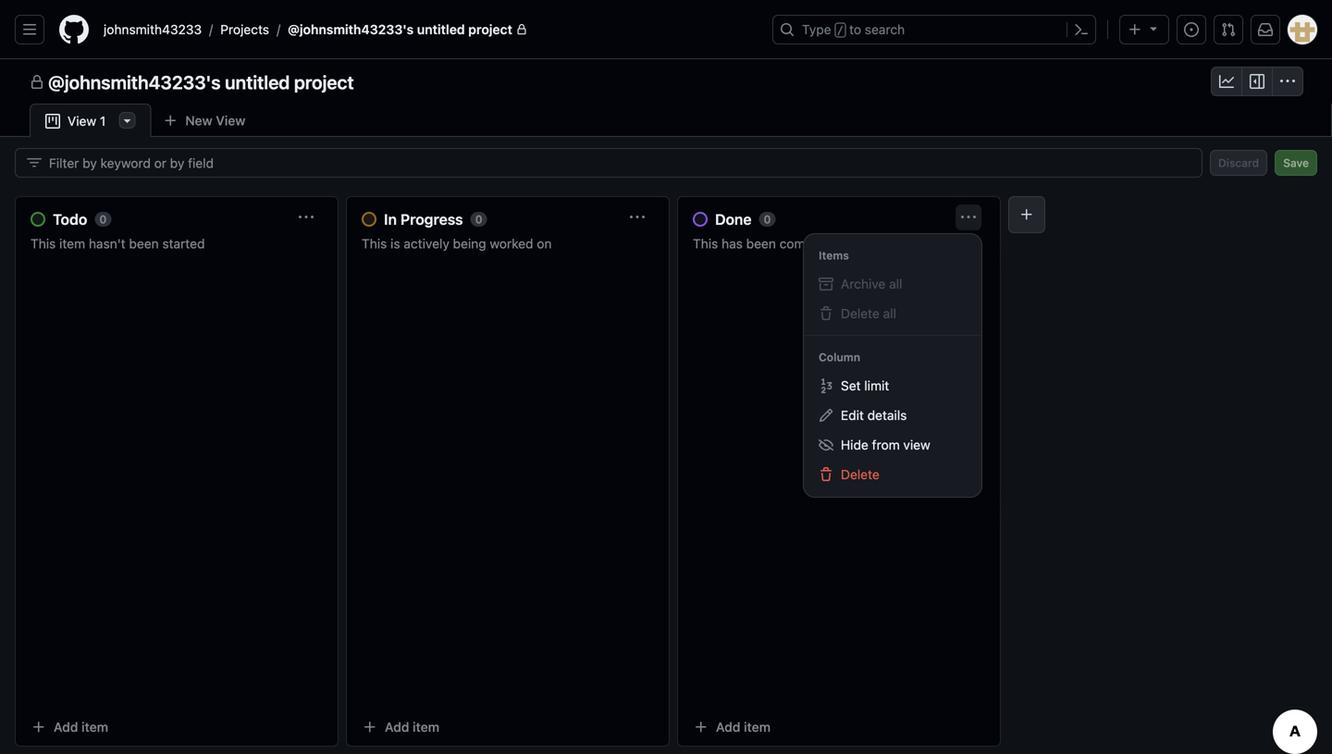 Task type: describe. For each thing, give the bounding box(es) containing it.
new
[[185, 113, 213, 128]]

being
[[453, 236, 487, 251]]

save
[[1284, 156, 1310, 169]]

details
[[868, 408, 907, 423]]

view inside popup button
[[216, 113, 246, 128]]

column group
[[804, 371, 982, 490]]

2 been from the left
[[747, 236, 777, 251]]

in progress
[[384, 211, 463, 228]]

git pull request image
[[1222, 22, 1237, 37]]

archive all
[[841, 276, 903, 292]]

0 vertical spatial @johnsmith43233's untitled project
[[288, 22, 513, 37]]

hide from view
[[841, 437, 931, 453]]

new view
[[185, 113, 246, 128]]

projects link
[[213, 15, 277, 44]]

sc 9kayk9 0 image inside view filters region
[[27, 156, 42, 170]]

0 for done
[[764, 213, 772, 226]]

view 1
[[68, 113, 106, 129]]

1
[[100, 113, 106, 129]]

view filters region
[[15, 148, 1318, 178]]

discard
[[1219, 156, 1260, 169]]

type
[[803, 22, 832, 37]]

@johnsmith43233's untitled project inside project navigation
[[48, 71, 354, 93]]

delete menu item
[[812, 460, 975, 490]]

0 vertical spatial project
[[469, 22, 513, 37]]

sc 9kayk9 0 image up the save button
[[1281, 74, 1296, 89]]

from
[[873, 437, 900, 453]]

johnsmith43233 / projects /
[[104, 22, 281, 37]]

2 view from the left
[[68, 113, 96, 129]]

started
[[162, 236, 205, 251]]

edit
[[841, 408, 864, 423]]

sc 9kayk9 0 image inside project navigation
[[1251, 74, 1265, 89]]

search
[[865, 22, 905, 37]]

@johnsmith43233's untitled project link
[[281, 15, 535, 44]]

project navigation
[[0, 59, 1333, 104]]

view 1 link
[[30, 104, 151, 138]]

done column menu image
[[962, 210, 977, 225]]

@johnsmith43233's inside project navigation
[[48, 71, 221, 93]]

set
[[841, 378, 861, 393]]

command palette image
[[1075, 22, 1089, 37]]

issue opened image
[[1185, 22, 1200, 37]]

archive image
[[819, 277, 834, 292]]

this item hasn't been started
[[31, 236, 205, 251]]

region containing archive all
[[804, 234, 982, 497]]

delete all menu item
[[819, 305, 967, 323]]

edit details menu item
[[812, 401, 975, 430]]

johnsmith43233 link
[[96, 15, 209, 44]]

list containing johnsmith43233 / projects /
[[96, 15, 762, 44]]

item
[[59, 236, 85, 251]]

number image
[[819, 379, 834, 393]]

save button
[[1276, 150, 1318, 176]]

tab panel containing todo
[[0, 137, 1333, 754]]

items
[[819, 249, 850, 262]]

tab list containing new view
[[30, 104, 287, 138]]

sc 9kayk9 0 image down the 'git pull request' icon
[[1220, 74, 1235, 89]]

eye closed image
[[819, 438, 834, 453]]

done
[[716, 211, 752, 228]]

this for in progress
[[362, 236, 387, 251]]

homepage image
[[59, 15, 89, 44]]

this for todo
[[31, 236, 56, 251]]

notifications image
[[1259, 22, 1274, 37]]

has
[[722, 236, 743, 251]]

type / to search
[[803, 22, 905, 37]]

is
[[391, 236, 400, 251]]

trash image
[[819, 306, 834, 321]]

archive
[[841, 276, 886, 292]]

hasn't
[[89, 236, 126, 251]]

view
[[904, 437, 931, 453]]

view options for view 1 image
[[120, 113, 134, 128]]

delete for delete
[[841, 467, 880, 482]]

/ for type
[[837, 24, 844, 37]]

sc 9kayk9 0 image up the view 1 link
[[30, 75, 44, 90]]



Task type: locate. For each thing, give the bounding box(es) containing it.
2 this from the left
[[362, 236, 387, 251]]

2 horizontal spatial 0
[[764, 213, 772, 226]]

0 horizontal spatial been
[[129, 236, 159, 251]]

1 vertical spatial @johnsmith43233's untitled project
[[48, 71, 354, 93]]

johnsmith43233
[[104, 22, 202, 37]]

Filter by keyword or by field field
[[49, 149, 1188, 177]]

0 horizontal spatial view
[[68, 113, 96, 129]]

0 vertical spatial all
[[890, 276, 903, 292]]

region
[[804, 234, 982, 497]]

2 horizontal spatial /
[[837, 24, 844, 37]]

1 vertical spatial delete
[[841, 467, 880, 482]]

this left is
[[362, 236, 387, 251]]

1 horizontal spatial this
[[362, 236, 387, 251]]

delete down archive
[[841, 306, 880, 321]]

1 0 from the left
[[99, 213, 107, 226]]

trash image
[[819, 467, 834, 482]]

3 0 from the left
[[764, 213, 772, 226]]

discard button
[[1211, 150, 1268, 176]]

this is actively being worked on
[[362, 236, 552, 251]]

1 horizontal spatial project
[[469, 22, 513, 37]]

in progress column menu image
[[630, 210, 645, 225]]

1 this from the left
[[31, 236, 56, 251]]

1 horizontal spatial sc 9kayk9 0 image
[[1251, 74, 1265, 89]]

all for delete all
[[884, 306, 897, 321]]

3 this from the left
[[693, 236, 719, 251]]

hide
[[841, 437, 869, 453]]

2 horizontal spatial this
[[693, 236, 719, 251]]

0 horizontal spatial @johnsmith43233's
[[48, 71, 221, 93]]

sc 9kayk9 0 image down notifications image
[[1251, 74, 1265, 89]]

sc 9kayk9 0 image left view 1
[[45, 114, 60, 129]]

0 up hasn't
[[99, 213, 107, 226]]

@johnsmith43233's untitled project
[[288, 22, 513, 37], [48, 71, 354, 93]]

1 vertical spatial all
[[884, 306, 897, 321]]

todo column menu image
[[299, 210, 314, 225]]

1 vertical spatial untitled
[[225, 71, 290, 93]]

0 for in progress
[[475, 213, 483, 226]]

sc 9kayk9 0 image down the view 1 link
[[27, 156, 42, 170]]

0 up this has been completed
[[764, 213, 772, 226]]

untitled left lock 'icon' on the left top of the page
[[417, 22, 465, 37]]

1 vertical spatial project
[[294, 71, 354, 93]]

this left 'has'
[[693, 236, 719, 251]]

triangle down image
[[1147, 21, 1162, 36]]

/ inside "type / to search"
[[837, 24, 844, 37]]

to
[[850, 22, 862, 37]]

2 0 from the left
[[475, 213, 483, 226]]

0
[[99, 213, 107, 226], [475, 213, 483, 226], [764, 213, 772, 226]]

untitled inside project navigation
[[225, 71, 290, 93]]

delete inside menu item
[[841, 467, 880, 482]]

0 vertical spatial @johnsmith43233's
[[288, 22, 414, 37]]

1 been from the left
[[129, 236, 159, 251]]

menu
[[804, 234, 982, 497]]

0 horizontal spatial this
[[31, 236, 56, 251]]

1 horizontal spatial @johnsmith43233's
[[288, 22, 414, 37]]

0 vertical spatial untitled
[[417, 22, 465, 37]]

1 vertical spatial @johnsmith43233's
[[48, 71, 221, 93]]

0 for todo
[[99, 213, 107, 226]]

0 up being
[[475, 213, 483, 226]]

add a new column to the board image
[[1020, 207, 1035, 222]]

delete all
[[841, 306, 897, 321]]

1 delete from the top
[[841, 306, 880, 321]]

in
[[384, 211, 397, 228]]

tab panel
[[0, 137, 1333, 754]]

1 horizontal spatial view
[[216, 113, 246, 128]]

column
[[819, 351, 861, 364]]

limit
[[865, 378, 890, 393]]

project inside navigation
[[294, 71, 354, 93]]

all down archive all menu item
[[884, 306, 897, 321]]

set limit menu item
[[812, 371, 975, 401]]

0 horizontal spatial /
[[209, 22, 213, 37]]

sc 9kayk9 0 image inside the view 1 link
[[45, 114, 60, 129]]

0 vertical spatial delete
[[841, 306, 880, 321]]

delete for delete all
[[841, 306, 880, 321]]

been
[[129, 236, 159, 251], [747, 236, 777, 251]]

all inside delete all menu item
[[884, 306, 897, 321]]

view
[[216, 113, 246, 128], [68, 113, 96, 129]]

view right new
[[216, 113, 246, 128]]

set limit
[[841, 378, 890, 393]]

todo
[[53, 211, 87, 228]]

project
[[469, 22, 513, 37], [294, 71, 354, 93]]

projects
[[221, 22, 269, 37]]

delete down 'hide'
[[841, 467, 880, 482]]

hide from view menu item
[[812, 430, 975, 460]]

progress
[[401, 211, 463, 228]]

1 horizontal spatial /
[[277, 22, 281, 37]]

delete
[[841, 306, 880, 321], [841, 467, 880, 482]]

/
[[209, 22, 213, 37], [277, 22, 281, 37], [837, 24, 844, 37]]

0 horizontal spatial sc 9kayk9 0 image
[[27, 156, 42, 170]]

this for done
[[693, 236, 719, 251]]

worked
[[490, 236, 534, 251]]

on
[[537, 236, 552, 251]]

completed
[[780, 236, 844, 251]]

@johnsmith43233's
[[288, 22, 414, 37], [48, 71, 221, 93]]

0 horizontal spatial 0
[[99, 213, 107, 226]]

/ left to
[[837, 24, 844, 37]]

untitled down projects link
[[225, 71, 290, 93]]

this has been completed
[[693, 236, 844, 251]]

1 vertical spatial sc 9kayk9 0 image
[[27, 156, 42, 170]]

actively
[[404, 236, 450, 251]]

1 view from the left
[[216, 113, 246, 128]]

all up delete all menu item
[[890, 276, 903, 292]]

0 horizontal spatial project
[[294, 71, 354, 93]]

been right hasn't
[[129, 236, 159, 251]]

been right 'has'
[[747, 236, 777, 251]]

pencil image
[[819, 408, 834, 423]]

plus image
[[1128, 22, 1143, 37]]

sc 9kayk9 0 image
[[1251, 74, 1265, 89], [27, 156, 42, 170]]

all
[[890, 276, 903, 292], [884, 306, 897, 321]]

this left item
[[31, 236, 56, 251]]

new view button
[[151, 106, 258, 136]]

0 vertical spatial sc 9kayk9 0 image
[[1251, 74, 1265, 89]]

tab list
[[30, 104, 287, 138]]

sc 9kayk9 0 image
[[1220, 74, 1235, 89], [1281, 74, 1296, 89], [30, 75, 44, 90], [45, 114, 60, 129]]

list
[[96, 15, 762, 44]]

menu containing archive all
[[804, 234, 982, 497]]

1 horizontal spatial untitled
[[417, 22, 465, 37]]

items group
[[804, 269, 982, 329]]

/ for johnsmith43233
[[209, 22, 213, 37]]

view left 1
[[68, 113, 96, 129]]

untitled
[[417, 22, 465, 37], [225, 71, 290, 93]]

all inside archive all menu item
[[890, 276, 903, 292]]

0 horizontal spatial untitled
[[225, 71, 290, 93]]

archive all menu item
[[819, 275, 967, 293]]

edit details
[[841, 408, 907, 423]]

/ right projects
[[277, 22, 281, 37]]

1 horizontal spatial 0
[[475, 213, 483, 226]]

all for archive all
[[890, 276, 903, 292]]

this
[[31, 236, 56, 251], [362, 236, 387, 251], [693, 236, 719, 251]]

delete inside menu item
[[841, 306, 880, 321]]

2 delete from the top
[[841, 467, 880, 482]]

/ left projects
[[209, 22, 213, 37]]

1 horizontal spatial been
[[747, 236, 777, 251]]

lock image
[[516, 24, 528, 35]]



Task type: vqa. For each thing, say whether or not it's contained in the screenshot.
Add A New Column To The Board image
yes



